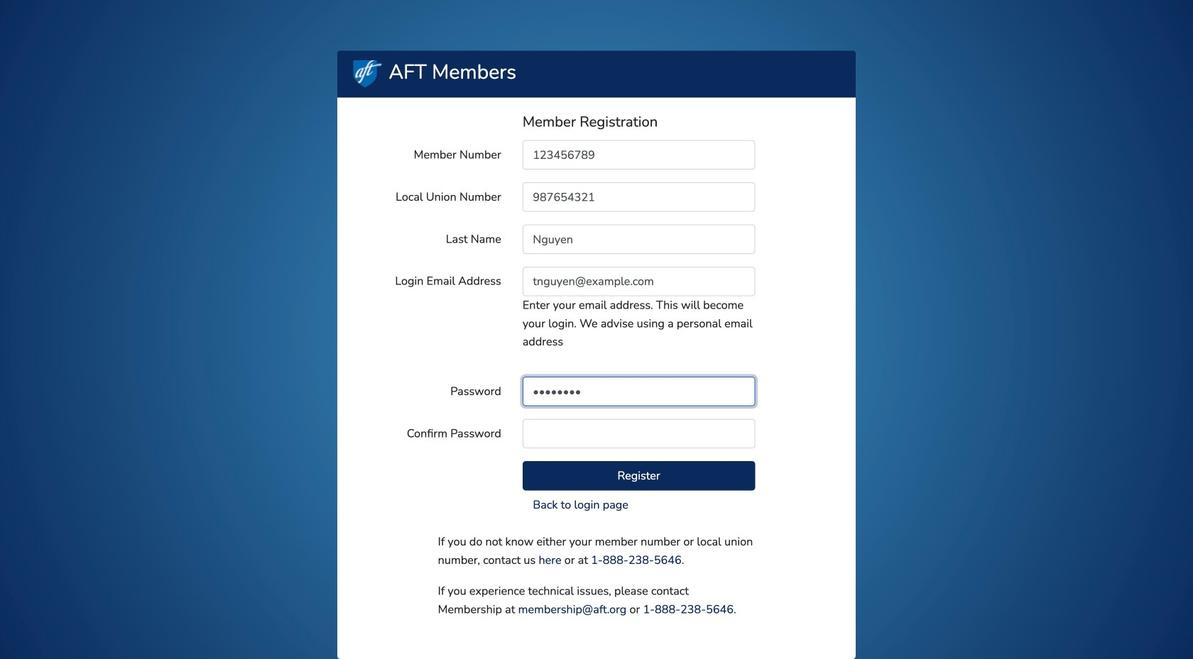 Task type: locate. For each thing, give the bounding box(es) containing it.
None text field
[[523, 140, 755, 170]]

None password field
[[523, 377, 755, 407], [523, 419, 755, 449], [523, 377, 755, 407], [523, 419, 755, 449]]

aft members image
[[353, 60, 382, 87]]

None text field
[[523, 183, 755, 212], [523, 225, 755, 254], [523, 267, 755, 296], [523, 183, 755, 212], [523, 225, 755, 254], [523, 267, 755, 296]]



